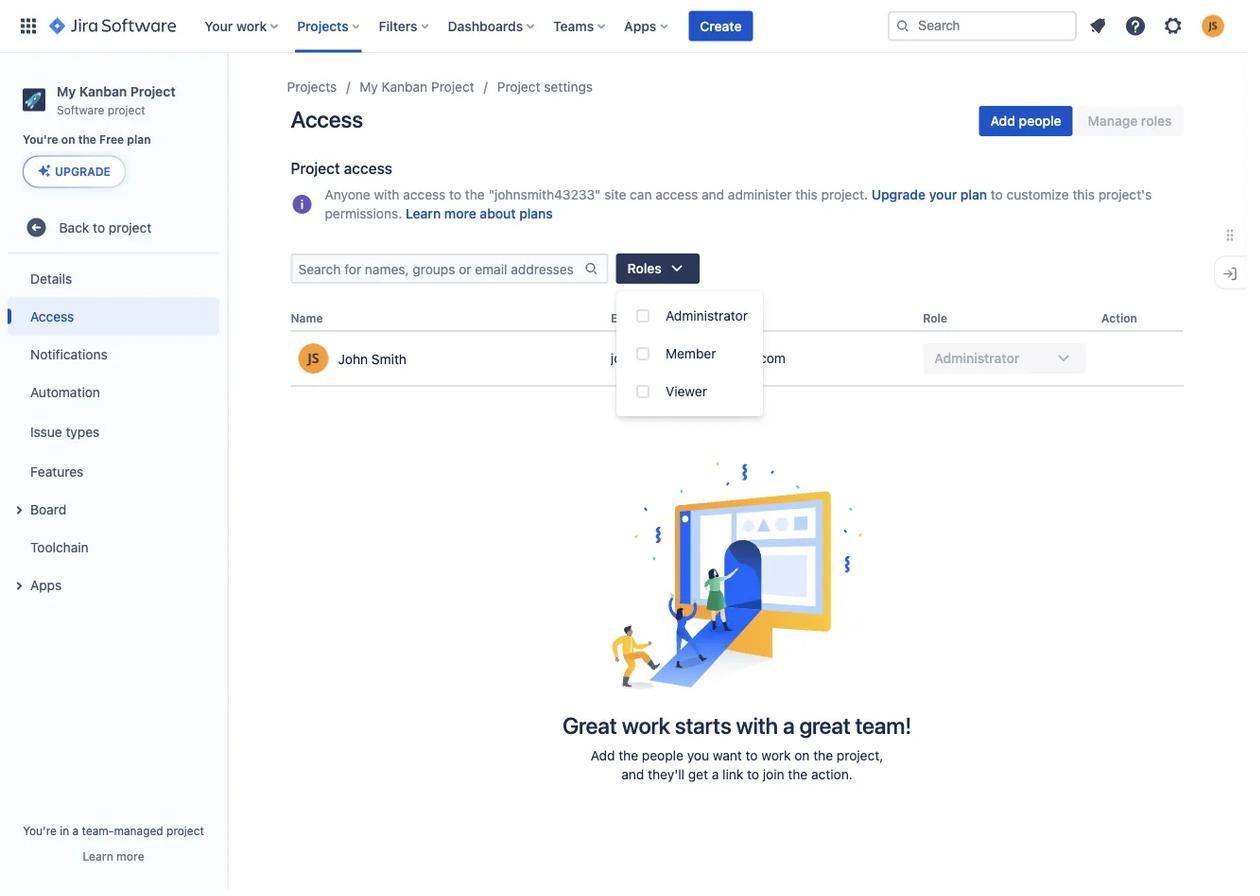 Task type: vqa. For each thing, say whether or not it's contained in the screenshot.
more within Button
yes



Task type: locate. For each thing, give the bounding box(es) containing it.
viewer button
[[617, 373, 763, 411]]

0 horizontal spatial with
[[374, 187, 400, 202]]

upgrade left the your
[[872, 187, 926, 202]]

projects down projects popup button
[[287, 79, 337, 95]]

0 horizontal spatial and
[[622, 767, 645, 783]]

apps
[[625, 18, 657, 34], [30, 577, 62, 593]]

name
[[291, 312, 323, 325]]

jira software image
[[49, 15, 176, 37], [49, 15, 176, 37]]

more down managed
[[116, 850, 144, 863]]

2 horizontal spatial access
[[656, 187, 698, 202]]

1 vertical spatial upgrade
[[872, 187, 926, 202]]

1 vertical spatial plan
[[961, 187, 988, 202]]

0 horizontal spatial apps
[[30, 577, 62, 593]]

0 horizontal spatial my
[[57, 83, 76, 99]]

on down 'great'
[[795, 748, 810, 764]]

team-
[[82, 824, 114, 837]]

you're up upgrade button
[[23, 133, 58, 146]]

action.
[[812, 767, 853, 783]]

project up details link
[[109, 219, 152, 235]]

0 horizontal spatial add
[[591, 748, 615, 764]]

apps down toolchain
[[30, 577, 62, 593]]

1 horizontal spatial kanban
[[382, 79, 428, 95]]

on up upgrade button
[[61, 133, 75, 146]]

1 horizontal spatial my
[[360, 79, 378, 95]]

2 vertical spatial project
[[167, 824, 204, 837]]

project left sidebar navigation image
[[130, 83, 176, 99]]

access up learn more about plans in the top left of the page
[[403, 187, 446, 202]]

software
[[57, 103, 104, 116]]

plan right free in the left top of the page
[[127, 133, 151, 146]]

0 horizontal spatial a
[[72, 824, 79, 837]]

1 vertical spatial expand image
[[8, 575, 30, 597]]

viewer
[[666, 384, 708, 399]]

0 horizontal spatial access
[[30, 308, 74, 324]]

1 vertical spatial people
[[642, 748, 684, 764]]

on
[[61, 133, 75, 146], [795, 748, 810, 764]]

with
[[374, 187, 400, 202], [737, 713, 779, 739]]

learn more about plans
[[406, 206, 553, 221]]

great
[[563, 713, 617, 739]]

2 this from the left
[[1073, 187, 1096, 202]]

access up anyone
[[344, 159, 393, 177]]

a left 'great'
[[783, 713, 795, 739]]

plan
[[127, 133, 151, 146], [961, 187, 988, 202]]

dashboards
[[448, 18, 523, 34]]

expand image for apps
[[8, 575, 30, 597]]

back to project link
[[8, 208, 219, 246]]

email
[[611, 312, 641, 325]]

my up software
[[57, 83, 76, 99]]

1 vertical spatial add
[[591, 748, 615, 764]]

people up they'll
[[642, 748, 684, 764]]

toolchain
[[30, 539, 89, 555]]

access down 'details'
[[30, 308, 74, 324]]

0 vertical spatial a
[[783, 713, 795, 739]]

expand image for board
[[8, 499, 30, 522]]

starts
[[675, 713, 732, 739]]

learn for learn more
[[83, 850, 113, 863]]

2 horizontal spatial work
[[762, 748, 791, 764]]

more inside learn more about plans link
[[445, 206, 477, 221]]

1 vertical spatial work
[[622, 713, 671, 739]]

learn inside button
[[83, 850, 113, 863]]

1 vertical spatial with
[[737, 713, 779, 739]]

upgrade inside button
[[55, 165, 111, 178]]

1 horizontal spatial people
[[1020, 113, 1062, 129]]

learn down "team-"
[[83, 850, 113, 863]]

0 vertical spatial you're
[[23, 133, 58, 146]]

project inside project settings link
[[497, 79, 541, 95]]

1 horizontal spatial with
[[737, 713, 779, 739]]

2 horizontal spatial a
[[783, 713, 795, 739]]

work up they'll
[[622, 713, 671, 739]]

and left administer
[[702, 187, 725, 202]]

kanban inside my kanban project software project
[[79, 83, 127, 99]]

project
[[108, 103, 145, 116], [109, 219, 152, 235], [167, 824, 204, 837]]

kanban inside the my kanban project link
[[382, 79, 428, 95]]

1 horizontal spatial on
[[795, 748, 810, 764]]

0 vertical spatial learn
[[406, 206, 441, 221]]

expand image inside board button
[[8, 499, 30, 522]]

a right in
[[72, 824, 79, 837]]

access right can
[[656, 187, 698, 202]]

0 vertical spatial people
[[1020, 113, 1062, 129]]

with up want
[[737, 713, 779, 739]]

1 you're from the top
[[23, 133, 58, 146]]

0 horizontal spatial people
[[642, 748, 684, 764]]

project right managed
[[167, 824, 204, 837]]

0 horizontal spatial on
[[61, 133, 75, 146]]

my inside my kanban project software project
[[57, 83, 76, 99]]

notifications image
[[1087, 15, 1110, 37]]

issue types link
[[8, 411, 219, 453]]

0 horizontal spatial this
[[796, 187, 818, 202]]

0 vertical spatial apps
[[625, 18, 657, 34]]

kanban
[[382, 79, 428, 95], [79, 83, 127, 99]]

0 vertical spatial projects
[[297, 18, 349, 34]]

0 vertical spatial access
[[291, 106, 363, 132]]

smith
[[372, 351, 407, 366]]

1 horizontal spatial plan
[[961, 187, 988, 202]]

filters
[[379, 18, 418, 34]]

to up learn more about plans in the top left of the page
[[449, 187, 462, 202]]

"johnsmith43233"
[[489, 187, 601, 202]]

notifications
[[30, 346, 108, 362]]

more inside learn more button
[[116, 850, 144, 863]]

and left they'll
[[622, 767, 645, 783]]

0 horizontal spatial plan
[[127, 133, 151, 146]]

work up "join"
[[762, 748, 791, 764]]

the left free in the left top of the page
[[78, 133, 96, 146]]

the up action.
[[814, 748, 834, 764]]

learn up the search for names, groups or email addresses text box
[[406, 206, 441, 221]]

a right get
[[712, 767, 719, 783]]

more
[[445, 206, 477, 221], [116, 850, 144, 863]]

project inside my kanban project software project
[[108, 103, 145, 116]]

0 horizontal spatial learn
[[83, 850, 113, 863]]

0 horizontal spatial work
[[236, 18, 267, 34]]

1 horizontal spatial access
[[291, 106, 363, 132]]

project settings link
[[497, 76, 593, 98]]

2 you're from the top
[[23, 824, 57, 837]]

appswitcher icon image
[[17, 15, 40, 37]]

to
[[449, 187, 462, 202], [991, 187, 1004, 202], [93, 219, 105, 235], [746, 748, 758, 764], [747, 767, 760, 783]]

add
[[991, 113, 1016, 129], [591, 748, 615, 764]]

1 vertical spatial on
[[795, 748, 810, 764]]

0 vertical spatial add
[[991, 113, 1016, 129]]

on inside 'great work starts with a great team! add the people you want to work on the project, and they'll get a link to join the action.'
[[795, 748, 810, 764]]

1 horizontal spatial this
[[1073, 187, 1096, 202]]

you're on the free plan
[[23, 133, 151, 146]]

you're left in
[[23, 824, 57, 837]]

2 expand image from the top
[[8, 575, 30, 597]]

people and their roles element
[[291, 307, 1184, 387]]

1 vertical spatial a
[[712, 767, 719, 783]]

expand image inside apps button
[[8, 575, 30, 597]]

site
[[605, 187, 627, 202]]

upgrade down the you're on the free plan
[[55, 165, 111, 178]]

project inside my kanban project software project
[[130, 83, 176, 99]]

0 vertical spatial plan
[[127, 133, 151, 146]]

1 vertical spatial and
[[622, 767, 645, 783]]

board button
[[8, 490, 219, 528]]

kanban for my kanban project
[[382, 79, 428, 95]]

managed
[[114, 824, 163, 837]]

project inside the my kanban project link
[[431, 79, 475, 95]]

people
[[1020, 113, 1062, 129], [642, 748, 684, 764]]

1 vertical spatial project
[[109, 219, 152, 235]]

teams button
[[548, 11, 613, 41]]

get
[[689, 767, 709, 783]]

project left settings
[[497, 79, 541, 95]]

more left about on the top left of page
[[445, 206, 477, 221]]

project up free in the left top of the page
[[108, 103, 145, 116]]

customize
[[1007, 187, 1070, 202]]

0 vertical spatial work
[[236, 18, 267, 34]]

1 horizontal spatial group
[[617, 291, 763, 416]]

banner containing your work
[[0, 0, 1248, 53]]

your
[[930, 187, 958, 202]]

your
[[205, 18, 233, 34]]

1 expand image from the top
[[8, 499, 30, 522]]

project
[[431, 79, 475, 95], [497, 79, 541, 95], [130, 83, 176, 99], [291, 159, 340, 177]]

group containing administrator
[[617, 291, 763, 416]]

with up permissions.
[[374, 187, 400, 202]]

work inside dropdown button
[[236, 18, 267, 34]]

back to project
[[59, 219, 152, 235]]

settings image
[[1163, 15, 1185, 37]]

project down the primary element
[[431, 79, 475, 95]]

2 vertical spatial a
[[72, 824, 79, 837]]

primary element
[[11, 0, 888, 53]]

banner
[[0, 0, 1248, 53]]

1 vertical spatial apps
[[30, 577, 62, 593]]

0 vertical spatial more
[[445, 206, 477, 221]]

1 horizontal spatial upgrade
[[872, 187, 926, 202]]

expand image
[[8, 499, 30, 522], [8, 575, 30, 597]]

your work
[[205, 18, 267, 34]]

more for learn more about plans
[[445, 206, 477, 221]]

you're for you're on the free plan
[[23, 133, 58, 146]]

0 horizontal spatial more
[[116, 850, 144, 863]]

1 horizontal spatial work
[[622, 713, 671, 739]]

access
[[344, 159, 393, 177], [403, 187, 446, 202], [656, 187, 698, 202]]

add up customize at the right top of page
[[991, 113, 1016, 129]]

1 vertical spatial projects
[[287, 79, 337, 95]]

0 vertical spatial expand image
[[8, 499, 30, 522]]

0 horizontal spatial kanban
[[79, 83, 127, 99]]

projects up projects "link"
[[297, 18, 349, 34]]

1 vertical spatial access
[[30, 308, 74, 324]]

expand image down features
[[8, 499, 30, 522]]

apps right teams dropdown button
[[625, 18, 657, 34]]

this left project's
[[1073, 187, 1096, 202]]

0 vertical spatial upgrade
[[55, 165, 111, 178]]

project.
[[822, 187, 869, 202]]

my right projects "link"
[[360, 79, 378, 95]]

projects inside popup button
[[297, 18, 349, 34]]

learn
[[406, 206, 441, 221], [83, 850, 113, 863]]

member button
[[617, 335, 763, 373]]

1 vertical spatial learn
[[83, 850, 113, 863]]

automation link
[[8, 373, 219, 411]]

this left "project."
[[796, 187, 818, 202]]

1 horizontal spatial add
[[991, 113, 1016, 129]]

access down projects "link"
[[291, 106, 363, 132]]

john
[[338, 351, 368, 366]]

upgrade button
[[24, 156, 125, 187]]

anyone with access to the "johnsmith43233" site can access and administer this project. upgrade your plan
[[325, 187, 988, 202]]

Search field
[[888, 11, 1078, 41]]

1 horizontal spatial more
[[445, 206, 477, 221]]

0 vertical spatial and
[[702, 187, 725, 202]]

issue types
[[30, 424, 100, 439]]

apps button
[[8, 566, 219, 604]]

group
[[8, 254, 219, 610], [617, 291, 763, 416]]

work for great
[[622, 713, 671, 739]]

my
[[360, 79, 378, 95], [57, 83, 76, 99]]

kanban down filters dropdown button
[[382, 79, 428, 95]]

open roles dropdown image
[[666, 257, 689, 280]]

project access image
[[291, 193, 314, 216]]

0 vertical spatial project
[[108, 103, 145, 116]]

plan right the your
[[961, 187, 988, 202]]

my for my kanban project
[[360, 79, 378, 95]]

1 horizontal spatial learn
[[406, 206, 441, 221]]

0 horizontal spatial upgrade
[[55, 165, 111, 178]]

people up customize at the right top of page
[[1020, 113, 1062, 129]]

1 vertical spatial more
[[116, 850, 144, 863]]

0 horizontal spatial group
[[8, 254, 219, 610]]

1 horizontal spatial apps
[[625, 18, 657, 34]]

1 vertical spatial you're
[[23, 824, 57, 837]]

to left customize at the right top of page
[[991, 187, 1004, 202]]

access
[[291, 106, 363, 132], [30, 308, 74, 324]]

features
[[30, 464, 83, 479]]

work
[[236, 18, 267, 34], [622, 713, 671, 739], [762, 748, 791, 764]]

1 horizontal spatial a
[[712, 767, 719, 783]]

add down great
[[591, 748, 615, 764]]

anyone
[[325, 187, 371, 202]]

projects
[[297, 18, 349, 34], [287, 79, 337, 95]]

apps inside button
[[30, 577, 62, 593]]

expand image down toolchain
[[8, 575, 30, 597]]

work right your
[[236, 18, 267, 34]]

teams
[[554, 18, 594, 34]]

upgrade your plan link
[[872, 185, 988, 204]]

kanban up software
[[79, 83, 127, 99]]

upgrade
[[55, 165, 111, 178], [872, 187, 926, 202]]

dashboards button
[[442, 11, 542, 41]]



Task type: describe. For each thing, give the bounding box(es) containing it.
projects for projects "link"
[[287, 79, 337, 95]]

back
[[59, 219, 89, 235]]

board
[[30, 501, 66, 517]]

learn for learn more about plans
[[406, 206, 441, 221]]

about
[[480, 206, 516, 221]]

issue
[[30, 424, 62, 439]]

role
[[924, 312, 948, 325]]

with inside 'great work starts with a great team! add the people you want to work on the project, and they'll get a link to join the action.'
[[737, 713, 779, 739]]

my kanban project software project
[[57, 83, 176, 116]]

notifications link
[[8, 335, 219, 373]]

roles
[[628, 261, 662, 276]]

to customize this project's permissions.
[[325, 187, 1153, 221]]

learn more about plans link
[[406, 204, 553, 223]]

features link
[[8, 453, 219, 490]]

you
[[688, 748, 710, 764]]

0 vertical spatial with
[[374, 187, 400, 202]]

roles button
[[616, 254, 700, 284]]

project settings
[[497, 79, 593, 95]]

apps inside dropdown button
[[625, 18, 657, 34]]

settings
[[544, 79, 593, 95]]

permissions.
[[325, 206, 402, 221]]

to right want
[[746, 748, 758, 764]]

my kanban project link
[[360, 76, 475, 98]]

more for learn more
[[116, 850, 144, 863]]

filters button
[[373, 11, 437, 41]]

learn more
[[83, 850, 144, 863]]

and inside 'great work starts with a great team! add the people you want to work on the project, and they'll get a link to join the action.'
[[622, 767, 645, 783]]

access link
[[8, 297, 219, 335]]

in
[[60, 824, 69, 837]]

great work starts with a great team! add the people you want to work on the project, and they'll get a link to join the action.
[[563, 713, 912, 783]]

2 vertical spatial work
[[762, 748, 791, 764]]

administrator button
[[617, 297, 763, 335]]

create button
[[689, 11, 754, 41]]

add inside 'great work starts with a great team! add the people you want to work on the project, and they'll get a link to join the action.'
[[591, 748, 615, 764]]

projects link
[[287, 76, 337, 98]]

add inside button
[[991, 113, 1016, 129]]

to right back
[[93, 219, 105, 235]]

work for your
[[236, 18, 267, 34]]

great
[[800, 713, 851, 739]]

link
[[723, 767, 744, 783]]

help image
[[1125, 15, 1148, 37]]

create
[[700, 18, 742, 34]]

project,
[[837, 748, 884, 764]]

want
[[713, 748, 743, 764]]

your profile and settings image
[[1202, 15, 1225, 37]]

automation
[[30, 384, 100, 400]]

you're for you're in a team-managed project
[[23, 824, 57, 837]]

administrator
[[666, 308, 748, 324]]

Search for names, groups or email addresses text field
[[293, 255, 584, 282]]

john smith
[[338, 351, 407, 366]]

team!
[[856, 713, 912, 739]]

people inside button
[[1020, 113, 1062, 129]]

the right "join"
[[788, 767, 808, 783]]

you're in a team-managed project
[[23, 824, 204, 837]]

1 this from the left
[[796, 187, 818, 202]]

they'll
[[648, 767, 685, 783]]

action
[[1102, 312, 1138, 325]]

projects for projects popup button
[[297, 18, 349, 34]]

my for my kanban project software project
[[57, 83, 76, 99]]

search image
[[896, 18, 911, 34]]

0 vertical spatial on
[[61, 133, 75, 146]]

toolchain link
[[8, 528, 219, 566]]

add people button
[[980, 106, 1074, 136]]

learn more button
[[83, 849, 144, 864]]

kanban for my kanban project software project
[[79, 83, 127, 99]]

this inside to customize this project's permissions.
[[1073, 187, 1096, 202]]

apps button
[[619, 11, 676, 41]]

projects button
[[292, 11, 368, 41]]

project access
[[291, 159, 393, 177]]

to right link
[[747, 767, 760, 783]]

project's
[[1099, 187, 1153, 202]]

johnsmith43233@gmail.com
[[611, 351, 786, 366]]

1 horizontal spatial and
[[702, 187, 725, 202]]

plans
[[520, 206, 553, 221]]

types
[[66, 424, 100, 439]]

to inside to customize this project's permissions.
[[991, 187, 1004, 202]]

group containing details
[[8, 254, 219, 610]]

member
[[666, 346, 717, 361]]

people inside 'great work starts with a great team! add the people you want to work on the project, and they'll get a link to join the action.'
[[642, 748, 684, 764]]

join
[[763, 767, 785, 783]]

the up learn more about plans in the top left of the page
[[465, 187, 485, 202]]

details link
[[8, 260, 219, 297]]

project up the 'project access' image
[[291, 159, 340, 177]]

can
[[630, 187, 652, 202]]

my kanban project
[[360, 79, 475, 95]]

sidebar navigation image
[[206, 76, 248, 114]]

details
[[30, 271, 72, 286]]

your work button
[[199, 11, 286, 41]]

free
[[99, 133, 124, 146]]

the left you
[[619, 748, 639, 764]]

administer
[[728, 187, 792, 202]]

1 horizontal spatial access
[[403, 187, 446, 202]]

0 horizontal spatial access
[[344, 159, 393, 177]]

add people
[[991, 113, 1062, 129]]



